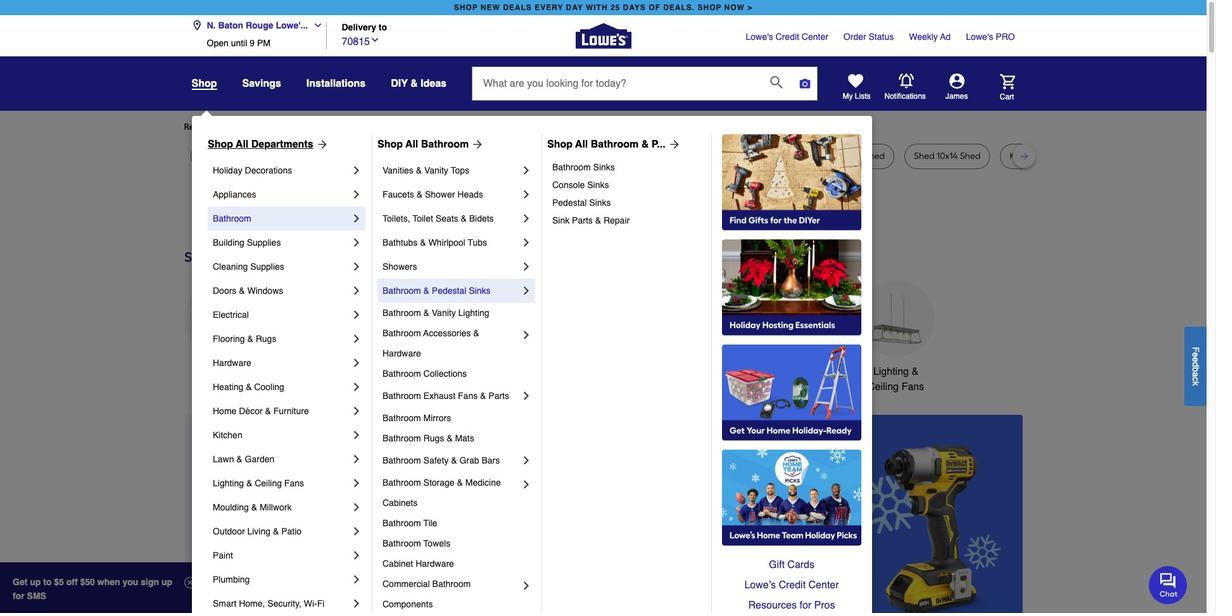 Task type: describe. For each thing, give the bounding box(es) containing it.
windows
[[247, 286, 283, 296]]

my lists
[[843, 92, 871, 101]]

n. baton rouge lowe'...
[[207, 20, 308, 30]]

diy & ideas
[[391, 78, 447, 89]]

recommended searches for you
[[184, 122, 314, 132]]

hardware link
[[213, 351, 350, 375]]

bathroom for bathroom exhaust fans & parts
[[383, 391, 421, 401]]

vanity for tops
[[424, 165, 448, 175]]

smart home
[[771, 366, 828, 378]]

decorations for holiday
[[245, 165, 292, 175]]

0 vertical spatial faucets
[[383, 189, 414, 200]]

grab
[[460, 455, 479, 466]]

supplies for building supplies
[[247, 238, 281, 248]]

patio
[[281, 526, 302, 537]]

bathroom for bathroom & vanity lighting
[[383, 308, 421, 318]]

lighting inside lighting & ceiling fans
[[874, 366, 909, 378]]

shed for shed
[[864, 151, 885, 162]]

chevron right image for bathroom exhaust fans & parts
[[520, 390, 533, 402]]

lists
[[855, 92, 871, 101]]

gift cards
[[769, 559, 815, 571]]

shop all bathroom
[[378, 139, 469, 150]]

outdoor living & patio link
[[213, 519, 350, 544]]

search image
[[770, 76, 783, 89]]

commercial bathroom components
[[383, 579, 473, 609]]

kitchen for kitchen faucets
[[475, 366, 508, 378]]

more
[[324, 122, 345, 132]]

cabinet
[[383, 559, 413, 569]]

deals
[[503, 3, 532, 12]]

bathroom safety & grab bars
[[383, 455, 500, 466]]

2 up from the left
[[161, 577, 172, 587]]

center for lowe's credit center
[[802, 32, 829, 42]]

70815 button
[[342, 33, 380, 49]]

notifications
[[885, 92, 926, 101]]

0 horizontal spatial ceiling
[[255, 478, 282, 488]]

f e e d b a c k
[[1191, 347, 1201, 386]]

weekly
[[909, 32, 938, 42]]

get
[[13, 577, 27, 587]]

bathroom exhaust fans & parts link
[[383, 384, 520, 408]]

parts inside "link"
[[572, 215, 593, 226]]

new
[[481, 3, 500, 12]]

my lists link
[[843, 73, 871, 101]]

bathroom & vanity lighting
[[383, 308, 489, 318]]

lowe'...
[[276, 20, 308, 30]]

lawn
[[213, 454, 234, 464]]

now
[[724, 3, 745, 12]]

commercial
[[383, 579, 430, 589]]

cart
[[1000, 92, 1014, 101]]

all for shop all departments
[[236, 139, 249, 150]]

chevron right image for appliances
[[350, 188, 363, 201]]

bathroom for bathroom safety & grab bars
[[383, 455, 421, 466]]

0 horizontal spatial lighting
[[213, 478, 244, 488]]

2 horizontal spatial arrow right image
[[999, 526, 1012, 538]]

paint link
[[213, 544, 350, 568]]

holiday hosting essentials. image
[[722, 239, 862, 336]]

bathroom button
[[665, 281, 741, 379]]

shower
[[425, 189, 455, 200]]

faucets inside button
[[511, 366, 547, 378]]

& inside bathroom accessories & hardware
[[473, 328, 479, 338]]

installations
[[307, 78, 366, 89]]

all for shop all bathroom
[[406, 139, 418, 150]]

pedestal sinks link
[[552, 194, 703, 212]]

you for more suggestions for you
[[412, 122, 427, 132]]

toilet
[[549, 151, 570, 162]]

pedestal sinks
[[552, 198, 611, 208]]

hardie
[[662, 151, 689, 162]]

Search Query text field
[[473, 67, 760, 100]]

70815
[[342, 36, 370, 47]]

kobalt
[[1010, 151, 1036, 162]]

exhaust
[[424, 391, 456, 401]]

chevron right image for moulding & millwork
[[350, 501, 363, 514]]

bars
[[482, 455, 500, 466]]

security,
[[268, 599, 301, 609]]

chevron right image for hardware
[[350, 357, 363, 369]]

christmas decorations
[[388, 366, 442, 393]]

cleaning supplies
[[213, 262, 284, 272]]

1 vertical spatial home
[[213, 406, 237, 416]]

bathtubs & whirlpool tubs link
[[383, 231, 520, 255]]

lowe's pro
[[966, 32, 1015, 42]]

chevron right image for lawn & garden
[[350, 453, 363, 466]]

smart home, security, wi-fi link
[[213, 592, 350, 613]]

mirrors
[[424, 413, 451, 423]]

my
[[843, 92, 853, 101]]

more suggestions for you link
[[324, 121, 437, 134]]

b
[[1191, 367, 1201, 372]]

shop
[[192, 78, 217, 89]]

doors & windows
[[213, 286, 283, 296]]

p...
[[652, 139, 666, 150]]

pm
[[257, 38, 270, 48]]

2 e from the top
[[1191, 357, 1201, 362]]

lighting & ceiling fans button
[[858, 281, 934, 395]]

for up departments
[[286, 122, 297, 132]]

moulding
[[213, 502, 249, 512]]

quikrete
[[599, 151, 633, 162]]

lowe's pro link
[[966, 30, 1015, 43]]

recommended searches for you heading
[[184, 121, 1023, 134]]

open
[[207, 38, 229, 48]]

order status
[[844, 32, 894, 42]]

smart for smart home
[[771, 366, 798, 378]]

shop for shop all bathroom & p...
[[547, 139, 573, 150]]

chevron right image for building supplies
[[350, 236, 363, 249]]

lowe's home team holiday picks. image
[[722, 450, 862, 546]]

holiday
[[213, 165, 242, 175]]

building supplies link
[[213, 231, 350, 255]]

bathroom for bathroom rugs & mats
[[383, 433, 421, 443]]

home décor & furniture link
[[213, 399, 350, 423]]

chevron right image for bathtubs & whirlpool tubs
[[520, 236, 533, 249]]

bathroom for bathroom accessories & hardware
[[383, 328, 421, 338]]

lowe's home improvement lists image
[[848, 73, 863, 89]]

bathroom inside shop all bathroom & p... link
[[591, 139, 639, 150]]

accessories
[[423, 328, 471, 338]]

bathroom for bathroom towels
[[383, 538, 421, 549]]

bathroom for bathroom & pedestal sinks
[[383, 286, 421, 296]]

2 shop from the left
[[698, 3, 722, 12]]

order status link
[[844, 30, 894, 43]]

bathroom inside bathroom "link"
[[213, 213, 251, 224]]

shed for shed 10x14 shed
[[914, 151, 935, 162]]

bathroom accessories & hardware link
[[383, 323, 520, 364]]

smart for smart home, security, wi-fi
[[213, 599, 237, 609]]

safety
[[424, 455, 449, 466]]

lowe's home improvement cart image
[[1000, 74, 1015, 89]]

1 e from the top
[[1191, 352, 1201, 357]]

lowe's for lowe's credit center
[[746, 32, 773, 42]]

lowe's for lowe's pro
[[966, 32, 993, 42]]

resources
[[748, 600, 797, 611]]

console sinks link
[[552, 176, 703, 194]]

flooring & rugs link
[[213, 327, 350, 351]]

tubs
[[468, 238, 487, 248]]

25 days of deals. don't miss deals every day. same-day delivery on in-stock orders placed by 2 p m. image
[[184, 415, 389, 613]]

commercial bathroom components link
[[383, 574, 520, 613]]

holiday decorations link
[[213, 158, 350, 182]]

bathroom tile
[[383, 518, 437, 528]]

shop new deals every day with 25 days of deals. shop now >
[[454, 3, 753, 12]]

chevron right image for cleaning supplies
[[350, 260, 363, 273]]

bathroom for bathroom sinks
[[552, 162, 591, 172]]

hardware inside "link"
[[416, 559, 454, 569]]

9
[[250, 38, 255, 48]]

toilets, toilet seats & bidets link
[[383, 207, 520, 231]]

chevron right image for bathroom & pedestal sinks
[[520, 284, 533, 297]]

bathroom storage & medicine cabinets
[[383, 478, 503, 508]]

bathtubs & whirlpool tubs
[[383, 238, 487, 248]]

heating & cooling link
[[213, 375, 350, 399]]

wi-
[[304, 599, 317, 609]]

christmas
[[392, 366, 437, 378]]

chevron right image for bathroom accessories & hardware
[[520, 329, 533, 341]]

chevron right image for smart home, security, wi-fi
[[350, 597, 363, 610]]



Task type: locate. For each thing, give the bounding box(es) containing it.
bathroom inside bathroom safety & grab bars link
[[383, 455, 421, 466]]

lowe's
[[745, 580, 776, 591]]

credit for lowe's
[[779, 580, 806, 591]]

chevron right image for plumbing
[[350, 573, 363, 586]]

0 horizontal spatial chevron down image
[[308, 20, 323, 30]]

sinks for console sinks
[[587, 180, 609, 190]]

when
[[97, 577, 120, 587]]

stick
[[300, 151, 319, 162]]

bathroom inside bathroom mirrors link
[[383, 413, 421, 423]]

decorations down peel
[[245, 165, 292, 175]]

hardware down flooring
[[213, 358, 251, 368]]

ideas
[[421, 78, 447, 89]]

chevron down image
[[308, 20, 323, 30], [370, 35, 380, 45]]

chevron right image for flooring & rugs
[[350, 333, 363, 345]]

bathroom inside "bathroom tile" link
[[383, 518, 421, 528]]

sms
[[27, 591, 46, 601]]

0 vertical spatial smart
[[771, 366, 798, 378]]

kitchen
[[475, 366, 508, 378], [213, 430, 242, 440]]

whirlpool
[[428, 238, 465, 248]]

chevron right image for faucets & shower heads
[[520, 188, 533, 201]]

0 horizontal spatial you
[[299, 122, 314, 132]]

center up pros
[[809, 580, 839, 591]]

0 horizontal spatial to
[[43, 577, 52, 587]]

shop up toilet
[[547, 139, 573, 150]]

bathroom for bathroom storage & medicine cabinets
[[383, 478, 421, 488]]

1 vertical spatial to
[[43, 577, 52, 587]]

1 shed from the left
[[745, 151, 765, 162]]

0 horizontal spatial shop
[[454, 3, 478, 12]]

chevron right image
[[520, 164, 533, 177], [350, 212, 363, 225], [520, 212, 533, 225], [350, 260, 363, 273], [520, 260, 533, 273], [520, 284, 533, 297], [350, 309, 363, 321], [350, 381, 363, 393], [520, 390, 533, 402], [350, 453, 363, 466], [350, 477, 363, 490], [350, 501, 363, 514], [350, 549, 363, 562], [350, 573, 363, 586], [350, 597, 363, 610]]

1 vertical spatial ceiling
[[255, 478, 282, 488]]

2 shed from the left
[[864, 151, 885, 162]]

building supplies
[[213, 238, 281, 248]]

toilets,
[[383, 213, 410, 224]]

more suggestions for you
[[324, 122, 427, 132]]

chat invite button image
[[1149, 565, 1188, 604]]

0 horizontal spatial home
[[213, 406, 237, 416]]

resources for pros link
[[722, 595, 862, 613]]

bathroom inside bathroom collections link
[[383, 369, 421, 379]]

shed for shed outdoor storage
[[745, 151, 765, 162]]

arrow right image for shop all departments
[[313, 138, 328, 151]]

0 vertical spatial credit
[[776, 32, 799, 42]]

bathroom for bathroom tile
[[383, 518, 421, 528]]

gift cards link
[[722, 555, 862, 575]]

all up mower at the top
[[236, 139, 249, 150]]

you up shop all bathroom
[[412, 122, 427, 132]]

shed right 10x14
[[960, 151, 981, 162]]

appliances button
[[184, 281, 260, 379]]

pedestal
[[552, 198, 587, 208], [432, 286, 466, 296]]

1 vertical spatial lighting
[[874, 366, 909, 378]]

0 vertical spatial to
[[379, 22, 387, 33]]

0 vertical spatial kitchen
[[475, 366, 508, 378]]

lighting
[[458, 308, 489, 318], [874, 366, 909, 378], [213, 478, 244, 488]]

pedestal down console
[[552, 198, 587, 208]]

parts down kitchen faucets
[[489, 391, 509, 401]]

shed left 10x14
[[914, 151, 935, 162]]

console sinks
[[552, 180, 609, 190]]

sinks for bathroom sinks
[[593, 162, 615, 172]]

arrow right image
[[469, 138, 484, 151]]

lowe's credit center
[[745, 580, 839, 591]]

kitchen right collections
[[475, 366, 508, 378]]

1 up from the left
[[30, 577, 41, 587]]

shop all bathroom & p...
[[547, 139, 666, 150]]

hardware inside bathroom accessories & hardware
[[383, 348, 421, 359]]

chevron right image for bathroom safety & grab bars
[[520, 454, 533, 467]]

pros
[[814, 600, 835, 611]]

0 horizontal spatial rugs
[[256, 334, 276, 344]]

chevron right image
[[350, 164, 363, 177], [350, 188, 363, 201], [520, 188, 533, 201], [350, 236, 363, 249], [520, 236, 533, 249], [350, 284, 363, 297], [520, 329, 533, 341], [350, 333, 363, 345], [350, 357, 363, 369], [350, 405, 363, 417], [350, 429, 363, 442], [520, 454, 533, 467], [520, 478, 533, 491], [350, 525, 363, 538], [520, 580, 533, 592]]

chevron right image for holiday decorations
[[350, 164, 363, 177]]

up up sms
[[30, 577, 41, 587]]

2 horizontal spatial all
[[575, 139, 588, 150]]

0 vertical spatial lighting & ceiling fans
[[868, 366, 924, 393]]

0 vertical spatial center
[[802, 32, 829, 42]]

chevron right image for paint
[[350, 549, 363, 562]]

lowe's home improvement notification center image
[[899, 73, 914, 89]]

0 horizontal spatial pedestal
[[432, 286, 466, 296]]

for left pros
[[800, 600, 812, 611]]

shop for shop all bathroom
[[378, 139, 403, 150]]

chevron right image for electrical
[[350, 309, 363, 321]]

sinks down quikrete
[[593, 162, 615, 172]]

2 horizontal spatial fans
[[902, 381, 924, 393]]

medicine
[[465, 478, 501, 488]]

bathroom mirrors link
[[383, 408, 533, 428]]

collections
[[424, 369, 467, 379]]

0 horizontal spatial shop
[[208, 139, 233, 150]]

1 shop from the left
[[454, 3, 478, 12]]

for inside get up to $5 off $50 when you sign up for sms
[[13, 591, 24, 601]]

location image
[[192, 20, 202, 30]]

1 vertical spatial supplies
[[250, 262, 284, 272]]

refrigerator
[[471, 151, 519, 162]]

electrical
[[213, 310, 249, 320]]

décor
[[239, 406, 263, 416]]

resources for pros
[[748, 600, 835, 611]]

vanity inside vanities & vanity tops link
[[424, 165, 448, 175]]

kitchen inside button
[[475, 366, 508, 378]]

0 horizontal spatial fans
[[284, 478, 304, 488]]

tops
[[451, 165, 469, 175]]

credit for lowe's
[[776, 32, 799, 42]]

e up b
[[1191, 357, 1201, 362]]

shop left new
[[454, 3, 478, 12]]

1 horizontal spatial all
[[406, 139, 418, 150]]

vanity up accessories
[[432, 308, 456, 318]]

vanity for lighting
[[432, 308, 456, 318]]

0 horizontal spatial parts
[[489, 391, 509, 401]]

1 horizontal spatial faucets
[[511, 366, 547, 378]]

0 vertical spatial rugs
[[256, 334, 276, 344]]

sinks up 'sink parts & repair'
[[589, 198, 611, 208]]

supplies up cleaning supplies
[[247, 238, 281, 248]]

sinks
[[593, 162, 615, 172], [587, 180, 609, 190], [589, 198, 611, 208], [469, 286, 491, 296]]

find gifts for the diyer. image
[[722, 134, 862, 231]]

you for recommended searches for you
[[299, 122, 314, 132]]

repair
[[604, 215, 630, 226]]

0 vertical spatial appliances
[[213, 189, 256, 200]]

2 you from the left
[[412, 122, 427, 132]]

ceiling inside button
[[868, 381, 899, 393]]

arrow left image
[[420, 526, 432, 538]]

2 shop from the left
[[378, 139, 403, 150]]

1 horizontal spatial up
[[161, 577, 172, 587]]

1 horizontal spatial arrow right image
[[666, 138, 681, 151]]

installations button
[[307, 72, 366, 95]]

0 vertical spatial decorations
[[245, 165, 292, 175]]

1 horizontal spatial kitchen
[[475, 366, 508, 378]]

console
[[552, 180, 585, 190]]

bathroom inside commercial bathroom components
[[432, 579, 471, 589]]

chevron right image for kitchen
[[350, 429, 363, 442]]

1 horizontal spatial lighting & ceiling fans
[[868, 366, 924, 393]]

1 horizontal spatial pedestal
[[552, 198, 587, 208]]

arrow right image for shop all bathroom & p...
[[666, 138, 681, 151]]

bathroom inside bathroom rugs & mats "link"
[[383, 433, 421, 443]]

lowe's down >
[[746, 32, 773, 42]]

1 vertical spatial center
[[809, 580, 839, 591]]

fi
[[317, 599, 325, 609]]

bathroom for bathroom mirrors
[[383, 413, 421, 423]]

up right the sign
[[161, 577, 172, 587]]

3 shop from the left
[[547, 139, 573, 150]]

diy & ideas button
[[391, 72, 447, 95]]

1 horizontal spatial shop
[[378, 139, 403, 150]]

hardware up christmas
[[383, 348, 421, 359]]

credit
[[776, 32, 799, 42], [779, 580, 806, 591]]

moulding & millwork link
[[213, 495, 350, 519]]

credit up resources for pros link on the right of the page
[[779, 580, 806, 591]]

1 vertical spatial vanity
[[432, 308, 456, 318]]

0 horizontal spatial kitchen
[[213, 430, 242, 440]]

1 vertical spatial decorations
[[388, 381, 442, 393]]

& inside bathroom storage & medicine cabinets
[[457, 478, 463, 488]]

peel stick wallpaper
[[281, 151, 363, 162]]

pro
[[996, 32, 1015, 42]]

towels
[[423, 538, 450, 549]]

chevron right image for lighting & ceiling fans
[[350, 477, 363, 490]]

bathroom inside the bathroom & pedestal sinks link
[[383, 286, 421, 296]]

chevron right image for home décor & furniture
[[350, 405, 363, 417]]

appliances inside "appliances" link
[[213, 189, 256, 200]]

1 horizontal spatial fans
[[458, 391, 478, 401]]

shed right storage
[[864, 151, 885, 162]]

1 horizontal spatial ceiling
[[868, 381, 899, 393]]

vanity down interior
[[424, 165, 448, 175]]

shop inside "link"
[[208, 139, 233, 150]]

decorations for christmas
[[388, 381, 442, 393]]

0 horizontal spatial decorations
[[245, 165, 292, 175]]

1 vertical spatial credit
[[779, 580, 806, 591]]

lowe's wishes you and your family a happy hanukkah. image
[[184, 202, 1023, 234]]

peel
[[281, 151, 298, 162]]

kitchen up the lawn
[[213, 430, 242, 440]]

holiday decorations
[[213, 165, 292, 175]]

electrical link
[[213, 303, 350, 327]]

4 shed from the left
[[960, 151, 981, 162]]

1 horizontal spatial lowe's
[[966, 32, 993, 42]]

center left order
[[802, 32, 829, 42]]

0 vertical spatial vanity
[[424, 165, 448, 175]]

lawn
[[200, 151, 222, 162]]

lighting & ceiling fans
[[868, 366, 924, 393], [213, 478, 304, 488]]

smart
[[771, 366, 798, 378], [213, 599, 237, 609]]

e
[[1191, 352, 1201, 357], [1191, 357, 1201, 362]]

vanity
[[424, 165, 448, 175], [432, 308, 456, 318]]

bathroom inside bathroom & vanity lighting link
[[383, 308, 421, 318]]

1 horizontal spatial parts
[[572, 215, 593, 226]]

1 vertical spatial kitchen
[[213, 430, 242, 440]]

1 shop from the left
[[208, 139, 233, 150]]

chevron right image for outdoor living & patio
[[350, 525, 363, 538]]

kitchen faucets button
[[473, 281, 549, 379]]

bathroom exhaust fans & parts
[[383, 391, 509, 401]]

a
[[1191, 372, 1201, 377]]

arrow right image
[[313, 138, 328, 151], [666, 138, 681, 151], [999, 526, 1012, 538]]

supplies for cleaning supplies
[[250, 262, 284, 272]]

1 all from the left
[[236, 139, 249, 150]]

1 vertical spatial rugs
[[424, 433, 444, 443]]

1 you from the left
[[299, 122, 314, 132]]

camera image
[[799, 77, 811, 90]]

2 all from the left
[[406, 139, 418, 150]]

&
[[411, 78, 418, 89], [642, 139, 649, 150], [416, 165, 422, 175], [417, 189, 423, 200], [461, 213, 467, 224], [595, 215, 601, 226], [420, 238, 426, 248], [239, 286, 245, 296], [424, 286, 429, 296], [424, 308, 429, 318], [473, 328, 479, 338], [247, 334, 253, 344], [912, 366, 919, 378], [246, 382, 252, 392], [480, 391, 486, 401], [265, 406, 271, 416], [447, 433, 453, 443], [237, 454, 242, 464], [451, 455, 457, 466], [457, 478, 463, 488], [246, 478, 252, 488], [251, 502, 257, 512], [273, 526, 279, 537]]

0 horizontal spatial lowe's
[[746, 32, 773, 42]]

appliances inside appliances button
[[197, 366, 247, 378]]

cabinet hardware
[[383, 559, 454, 569]]

appliances link
[[213, 182, 350, 207]]

1 vertical spatial parts
[[489, 391, 509, 401]]

lawn & garden
[[213, 454, 274, 464]]

cabinet hardware link
[[383, 554, 533, 574]]

all up the bathroom sinks
[[575, 139, 588, 150]]

fans
[[902, 381, 924, 393], [458, 391, 478, 401], [284, 478, 304, 488]]

2 horizontal spatial shop
[[547, 139, 573, 150]]

chevron down image inside "n. baton rouge lowe'..." button
[[308, 20, 323, 30]]

status
[[869, 32, 894, 42]]

chevron right image for bathroom storage & medicine cabinets
[[520, 478, 533, 491]]

1 horizontal spatial shop
[[698, 3, 722, 12]]

cabinets
[[383, 498, 418, 508]]

board
[[691, 151, 715, 162]]

bathroom inside bathroom accessories & hardware
[[383, 328, 421, 338]]

heating
[[213, 382, 243, 392]]

2 horizontal spatial lighting
[[874, 366, 909, 378]]

chevron right image for commercial bathroom components
[[520, 580, 533, 592]]

bathroom inside bathroom sinks link
[[552, 162, 591, 172]]

get up to $5 off $50 when you sign up for sms
[[13, 577, 172, 601]]

door interior
[[392, 151, 442, 162]]

storage
[[804, 151, 835, 162]]

1 horizontal spatial you
[[412, 122, 427, 132]]

for up shop all bathroom
[[399, 122, 410, 132]]

arrow right image inside shop all bathroom & p... link
[[666, 138, 681, 151]]

until
[[231, 38, 247, 48]]

to inside get up to $5 off $50 when you sign up for sms
[[43, 577, 52, 587]]

outdoor
[[767, 151, 801, 162]]

day
[[566, 3, 583, 12]]

1 vertical spatial lighting & ceiling fans
[[213, 478, 304, 488]]

2 lowe's from the left
[[966, 32, 993, 42]]

all
[[236, 139, 249, 150], [406, 139, 418, 150], [575, 139, 588, 150]]

center for lowe's credit center
[[809, 580, 839, 591]]

3 shed from the left
[[914, 151, 935, 162]]

for down get
[[13, 591, 24, 601]]

chevron right image for bathroom
[[350, 212, 363, 225]]

2 vertical spatial lighting
[[213, 478, 244, 488]]

fans inside button
[[902, 381, 924, 393]]

credit up search image
[[776, 32, 799, 42]]

you left more
[[299, 122, 314, 132]]

sinks for pedestal sinks
[[589, 198, 611, 208]]

shop all departments
[[208, 139, 313, 150]]

lowe's home improvement logo image
[[576, 8, 631, 64]]

1 horizontal spatial decorations
[[388, 381, 442, 393]]

shed outdoor storage
[[745, 151, 835, 162]]

rugs inside "link"
[[424, 433, 444, 443]]

0 vertical spatial lighting
[[458, 308, 489, 318]]

bathroom inside bathroom exhaust fans & parts link
[[383, 391, 421, 401]]

0 horizontal spatial all
[[236, 139, 249, 150]]

chevron right image for showers
[[520, 260, 533, 273]]

kitchen for kitchen
[[213, 430, 242, 440]]

sinks up bathroom & vanity lighting link
[[469, 286, 491, 296]]

0 horizontal spatial smart
[[213, 599, 237, 609]]

bathroom inside bathroom storage & medicine cabinets
[[383, 478, 421, 488]]

vanity inside bathroom & vanity lighting link
[[432, 308, 456, 318]]

shop 25 days of deals by category image
[[184, 246, 1023, 268]]

bathroom inside bathroom button
[[682, 366, 725, 378]]

0 horizontal spatial arrow right image
[[313, 138, 328, 151]]

shed left outdoor
[[745, 151, 765, 162]]

appliances up heating
[[197, 366, 247, 378]]

chevron down image left delivery on the top
[[308, 20, 323, 30]]

1 vertical spatial appliances
[[197, 366, 247, 378]]

1 horizontal spatial home
[[801, 366, 828, 378]]

sinks down the bathroom sinks
[[587, 180, 609, 190]]

pedestal up bathroom & vanity lighting link
[[432, 286, 466, 296]]

0 vertical spatial supplies
[[247, 238, 281, 248]]

1 vertical spatial pedestal
[[432, 286, 466, 296]]

wallpaper
[[321, 151, 363, 162]]

shop left the now
[[698, 3, 722, 12]]

0 vertical spatial home
[[801, 366, 828, 378]]

None search field
[[472, 67, 818, 112]]

shop for shop all departments
[[208, 139, 233, 150]]

rugs down electrical link
[[256, 334, 276, 344]]

lowe's left the pro
[[966, 32, 993, 42]]

0 vertical spatial pedestal
[[552, 198, 587, 208]]

to left $5 on the left bottom of page
[[43, 577, 52, 587]]

cards
[[788, 559, 815, 571]]

e up 'd' at right
[[1191, 352, 1201, 357]]

shop all bathroom & p... link
[[547, 137, 681, 152]]

chevron right image for doors & windows
[[350, 284, 363, 297]]

all for shop all bathroom & p...
[[575, 139, 588, 150]]

bathroom inside shop all bathroom link
[[421, 139, 469, 150]]

bathroom inside bathroom towels link
[[383, 538, 421, 549]]

home décor & furniture
[[213, 406, 309, 416]]

decorations down christmas
[[388, 381, 442, 393]]

lawn & garden link
[[213, 447, 350, 471]]

heating & cooling
[[213, 382, 284, 392]]

1 horizontal spatial lighting
[[458, 308, 489, 318]]

k
[[1191, 381, 1201, 386]]

hardware down towels
[[416, 559, 454, 569]]

get your home holiday-ready. image
[[722, 345, 862, 441]]

all inside "link"
[[236, 139, 249, 150]]

rugs down mirrors
[[424, 433, 444, 443]]

to right delivery on the top
[[379, 22, 387, 33]]

0 vertical spatial ceiling
[[868, 381, 899, 393]]

you inside the 'more suggestions for you' link
[[412, 122, 427, 132]]

supplies up windows
[[250, 262, 284, 272]]

1 lowe's from the left
[[746, 32, 773, 42]]

0 vertical spatial chevron down image
[[308, 20, 323, 30]]

chevron down image inside 70815 button
[[370, 35, 380, 45]]

chevron down image down delivery to
[[370, 35, 380, 45]]

chevron right image for vanities & vanity tops
[[520, 164, 533, 177]]

1 horizontal spatial to
[[379, 22, 387, 33]]

parts down pedestal sinks
[[572, 215, 593, 226]]

0 horizontal spatial lighting & ceiling fans
[[213, 478, 304, 488]]

appliances
[[213, 189, 256, 200], [197, 366, 247, 378]]

smart home button
[[762, 281, 838, 379]]

0 vertical spatial parts
[[572, 215, 593, 226]]

smart inside button
[[771, 366, 798, 378]]

appliances down holiday
[[213, 189, 256, 200]]

mats
[[455, 433, 474, 443]]

arrow right image inside the shop all departments "link"
[[313, 138, 328, 151]]

up to 50 percent off select tools and accessories. image
[[409, 415, 1023, 613]]

lighting & ceiling fans inside button
[[868, 366, 924, 393]]

1 horizontal spatial rugs
[[424, 433, 444, 443]]

n. baton rouge lowe'... button
[[192, 13, 328, 38]]

1 vertical spatial smart
[[213, 599, 237, 609]]

shop up 'door'
[[378, 139, 403, 150]]

chevron right image for heating & cooling
[[350, 381, 363, 393]]

1 horizontal spatial chevron down image
[[370, 35, 380, 45]]

sink parts & repair
[[552, 215, 630, 226]]

storage
[[424, 478, 455, 488]]

0 horizontal spatial faucets
[[383, 189, 414, 200]]

1 horizontal spatial smart
[[771, 366, 798, 378]]

0 horizontal spatial up
[[30, 577, 41, 587]]

shop up lawn mower
[[208, 139, 233, 150]]

chevron right image for toilets, toilet seats & bidets
[[520, 212, 533, 225]]

home inside button
[[801, 366, 828, 378]]

savings button
[[242, 72, 281, 95]]

decorations inside button
[[388, 381, 442, 393]]

all up door interior
[[406, 139, 418, 150]]

1 vertical spatial chevron down image
[[370, 35, 380, 45]]

1 vertical spatial faucets
[[511, 366, 547, 378]]

bathroom tile link
[[383, 513, 533, 533]]

bathroom for bathroom collections
[[383, 369, 421, 379]]

3 all from the left
[[575, 139, 588, 150]]



Task type: vqa. For each thing, say whether or not it's contained in the screenshot.
2-'s year
no



